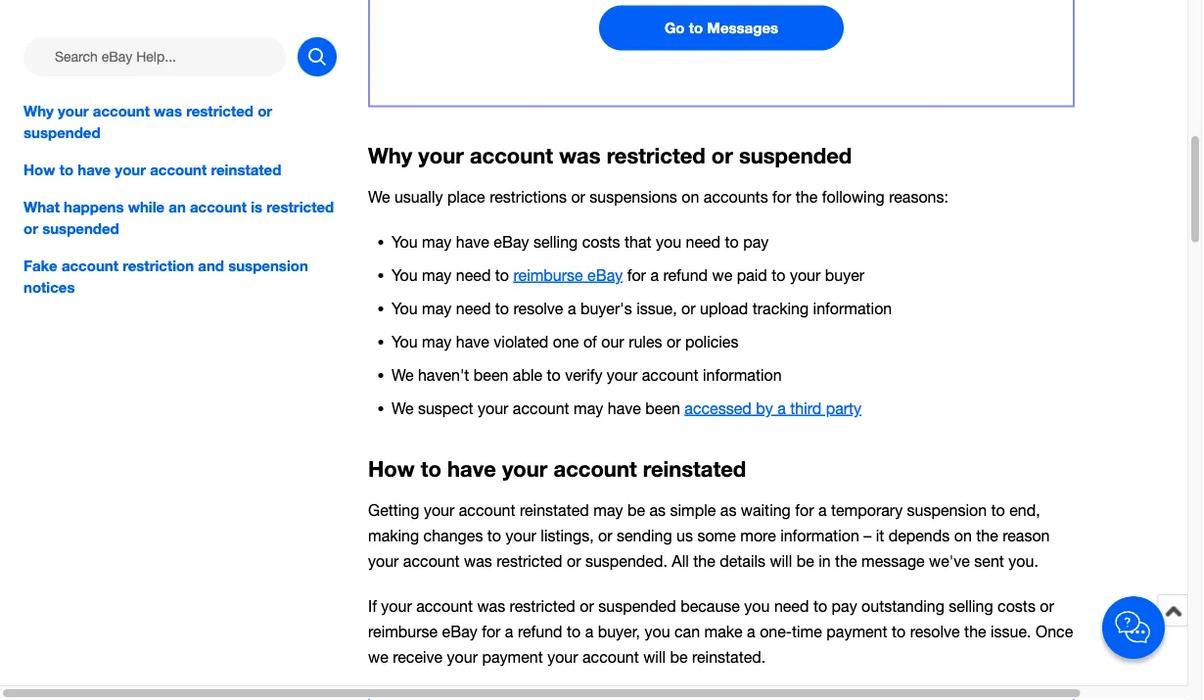 Task type: locate. For each thing, give the bounding box(es) containing it.
2 horizontal spatial be
[[797, 553, 815, 571]]

1 horizontal spatial we
[[713, 266, 733, 284]]

1 horizontal spatial selling
[[950, 598, 994, 616]]

will
[[770, 553, 793, 571], [644, 649, 666, 667]]

or up you may have ebay selling costs that you need to pay
[[571, 188, 586, 206]]

1 horizontal spatial will
[[770, 553, 793, 571]]

is
[[251, 198, 263, 216]]

0 vertical spatial suspension
[[228, 257, 308, 275]]

0 vertical spatial be
[[628, 502, 646, 520]]

will inside if your account was restricted or suspended because you need to pay outstanding selling costs or reimburse ebay for a refund to a buyer, you can make a one-time payment to resolve the issue. once we receive your payment your account will be reinstated.
[[644, 649, 666, 667]]

0 horizontal spatial resolve
[[514, 300, 564, 318]]

may
[[422, 233, 452, 251], [422, 266, 452, 284], [422, 300, 452, 318], [422, 333, 452, 351], [574, 400, 604, 418], [594, 502, 624, 520]]

1 horizontal spatial resolve
[[911, 623, 961, 642]]

to down outstanding
[[892, 623, 906, 642]]

costs up issue.
[[998, 598, 1036, 616]]

been left accessed
[[646, 400, 681, 418]]

0 vertical spatial how
[[24, 161, 55, 178]]

0 horizontal spatial refund
[[518, 623, 563, 642]]

we
[[713, 266, 733, 284], [368, 649, 389, 667]]

time
[[792, 623, 823, 642]]

suspect
[[418, 400, 474, 418]]

can
[[675, 623, 700, 642]]

1 horizontal spatial costs
[[998, 598, 1036, 616]]

you left "can"
[[645, 623, 671, 642]]

0 horizontal spatial why
[[24, 102, 54, 120]]

reinstated
[[211, 161, 282, 178], [643, 456, 747, 482], [520, 502, 590, 520]]

why up what
[[24, 102, 54, 120]]

pay
[[744, 233, 769, 251], [832, 598, 858, 616]]

refund up issue,
[[664, 266, 708, 284]]

0 vertical spatial we
[[713, 266, 733, 284]]

1 horizontal spatial why
[[368, 142, 413, 168]]

0 vertical spatial refund
[[664, 266, 708, 284]]

1 horizontal spatial pay
[[832, 598, 858, 616]]

ebay down restrictions
[[494, 233, 529, 251]]

2 you from the top
[[392, 266, 418, 284]]

you for you may need to resolve a buyer's issue, or upload tracking information
[[392, 300, 418, 318]]

0 vertical spatial payment
[[827, 623, 888, 642]]

0 horizontal spatial payment
[[482, 649, 543, 667]]

1 horizontal spatial as
[[721, 502, 737, 520]]

0 vertical spatial pay
[[744, 233, 769, 251]]

suspended
[[24, 123, 101, 141], [739, 142, 852, 168], [42, 220, 119, 237], [599, 598, 677, 616]]

reinstated up listings,
[[520, 502, 590, 520]]

reimburse inside if your account was restricted or suspended because you need to pay outstanding selling costs or reimburse ebay for a refund to a buyer, you can make a one-time payment to resolve the issue. once we receive your payment your account will be reinstated.
[[368, 623, 438, 642]]

payment
[[827, 623, 888, 642], [482, 649, 543, 667]]

simple
[[671, 502, 716, 520]]

happens
[[64, 198, 124, 216]]

need
[[686, 233, 721, 251], [456, 266, 491, 284], [456, 300, 491, 318], [775, 598, 810, 616]]

was inside if your account was restricted or suspended because you need to pay outstanding selling costs or reimburse ebay for a refund to a buyer, you can make a one-time payment to resolve the issue. once we receive your payment your account will be reinstated.
[[477, 598, 506, 616]]

to left buyer,
[[567, 623, 581, 642]]

1 as from the left
[[650, 502, 666, 520]]

1 vertical spatial reinstated
[[643, 456, 747, 482]]

1 horizontal spatial how
[[368, 456, 415, 482]]

reasons:
[[890, 188, 949, 206]]

you for you may have ebay selling costs that you need to pay
[[392, 233, 418, 251]]

1 horizontal spatial ebay
[[494, 233, 529, 251]]

1 vertical spatial suspension
[[908, 502, 988, 520]]

you right that
[[656, 233, 682, 251]]

account up an
[[150, 161, 207, 178]]

be for because
[[670, 649, 688, 667]]

to up what
[[59, 161, 74, 178]]

for inside getting your account reinstated may be as simple as waiting for a temporary suspension to end, making changes to your listings, or sending us some more information – it depends on the reason your account was restricted or suspended. all the details will be in the message we've sent you.
[[796, 502, 815, 520]]

0 vertical spatial reinstated
[[211, 161, 282, 178]]

suspended inside what happens while an account is restricted or suspended
[[42, 220, 119, 237]]

suspended down happens
[[42, 220, 119, 237]]

was
[[154, 102, 182, 120], [560, 142, 601, 168], [464, 553, 493, 571], [477, 598, 506, 616]]

0 horizontal spatial selling
[[534, 233, 578, 251]]

1 vertical spatial pay
[[832, 598, 858, 616]]

for inside if your account was restricted or suspended because you need to pay outstanding selling costs or reimburse ebay for a refund to a buyer, you can make a one-time payment to resolve the issue. once we receive your payment your account will be reinstated.
[[482, 623, 501, 642]]

1 vertical spatial ebay
[[588, 266, 623, 284]]

end,
[[1010, 502, 1041, 520]]

we left receive
[[368, 649, 389, 667]]

fake
[[24, 257, 58, 275]]

why up 'usually' at the left top of the page
[[368, 142, 413, 168]]

will left reinstated.
[[644, 649, 666, 667]]

pay left outstanding
[[832, 598, 858, 616]]

information down buyer
[[814, 300, 893, 318]]

1 horizontal spatial been
[[646, 400, 681, 418]]

be inside if your account was restricted or suspended because you need to pay outstanding selling costs or reimburse ebay for a refund to a buyer, you can make a one-time payment to resolve the issue. once we receive your payment your account will be reinstated.
[[670, 649, 688, 667]]

buyer,
[[598, 623, 641, 642]]

suspension up depends
[[908, 502, 988, 520]]

selling up issue.
[[950, 598, 994, 616]]

reinstated up simple
[[643, 456, 747, 482]]

outstanding
[[862, 598, 945, 616]]

or inside what happens while an account is restricted or suspended
[[24, 220, 38, 237]]

1 vertical spatial reimburse
[[368, 623, 438, 642]]

0 horizontal spatial will
[[644, 649, 666, 667]]

information up by
[[703, 366, 782, 384]]

restricted
[[186, 102, 254, 120], [607, 142, 706, 168], [267, 198, 334, 216], [497, 553, 563, 571], [510, 598, 576, 616]]

the
[[796, 188, 818, 206], [977, 527, 999, 545], [694, 553, 716, 571], [836, 553, 858, 571], [965, 623, 987, 642]]

4 you from the top
[[392, 333, 418, 351]]

ebay
[[494, 233, 529, 251], [588, 266, 623, 284], [442, 623, 478, 642]]

reimburse up receive
[[368, 623, 438, 642]]

what happens while an account is restricted or suspended
[[24, 198, 334, 237]]

selling up the reimburse ebay link
[[534, 233, 578, 251]]

information
[[814, 300, 893, 318], [703, 366, 782, 384], [781, 527, 860, 545]]

1 vertical spatial will
[[644, 649, 666, 667]]

restricted inside if your account was restricted or suspended because you need to pay outstanding selling costs or reimburse ebay for a refund to a buyer, you can make a one-time payment to resolve the issue. once we receive your payment your account will be reinstated.
[[510, 598, 576, 616]]

may for you may have ebay selling costs that you need to pay
[[422, 233, 452, 251]]

accessed
[[685, 400, 752, 418]]

1 horizontal spatial payment
[[827, 623, 888, 642]]

account left is
[[190, 198, 247, 216]]

0 horizontal spatial reinstated
[[211, 161, 282, 178]]

1 vertical spatial we
[[368, 649, 389, 667]]

or inside why your account was restricted or suspended
[[258, 102, 273, 120]]

resolve
[[514, 300, 564, 318], [911, 623, 961, 642]]

that
[[625, 233, 652, 251]]

1 horizontal spatial reimburse
[[514, 266, 583, 284]]

was inside getting your account reinstated may be as simple as waiting for a temporary suspension to end, making changes to your listings, or sending us some more information – it depends on the reason your account was restricted or suspended. all the details will be in the message we've sent you.
[[464, 553, 493, 571]]

pay up 'paid'
[[744, 233, 769, 251]]

why your account was restricted or suspended link
[[24, 100, 337, 143]]

0 horizontal spatial ebay
[[442, 623, 478, 642]]

was inside why your account was restricted or suspended
[[154, 102, 182, 120]]

waiting
[[741, 502, 791, 520]]

restriction
[[123, 257, 194, 275]]

an
[[169, 198, 186, 216]]

reimburse down you may have ebay selling costs that you need to pay
[[514, 266, 583, 284]]

been
[[474, 366, 509, 384], [646, 400, 681, 418]]

2 vertical spatial be
[[670, 649, 688, 667]]

as up some
[[721, 502, 737, 520]]

0 vertical spatial information
[[814, 300, 893, 318]]

on
[[682, 188, 700, 206], [955, 527, 973, 545]]

0 horizontal spatial as
[[650, 502, 666, 520]]

pay inside if your account was restricted or suspended because you need to pay outstanding selling costs or reimburse ebay for a refund to a buyer, you can make a one-time payment to resolve the issue. once we receive your payment your account will be reinstated.
[[832, 598, 858, 616]]

or
[[258, 102, 273, 120], [712, 142, 734, 168], [571, 188, 586, 206], [24, 220, 38, 237], [682, 300, 696, 318], [667, 333, 681, 351], [599, 527, 613, 545], [567, 553, 581, 571], [580, 598, 594, 616], [1041, 598, 1055, 616]]

0 horizontal spatial costs
[[583, 233, 621, 251]]

we left 'paid'
[[713, 266, 733, 284]]

restricted inside what happens while an account is restricted or suspended
[[267, 198, 334, 216]]

as
[[650, 502, 666, 520], [721, 502, 737, 520]]

0 horizontal spatial we
[[368, 649, 389, 667]]

account up restrictions
[[470, 142, 554, 168]]

1 vertical spatial why your account was restricted or suspended
[[368, 142, 852, 168]]

2 vertical spatial ebay
[[442, 623, 478, 642]]

1 you from the top
[[392, 233, 418, 251]]

how
[[24, 161, 55, 178], [368, 456, 415, 482]]

1 vertical spatial refund
[[518, 623, 563, 642]]

to left end,
[[992, 502, 1006, 520]]

0 vertical spatial on
[[682, 188, 700, 206]]

how to have your account reinstated up listings,
[[368, 456, 747, 482]]

suspension inside getting your account reinstated may be as simple as waiting for a temporary suspension to end, making changes to your listings, or sending us some more information – it depends on the reason your account was restricted or suspended. all the details will be in the message we've sent you.
[[908, 502, 988, 520]]

0 vertical spatial been
[[474, 366, 509, 384]]

how up getting on the bottom of page
[[368, 456, 415, 482]]

1 horizontal spatial why your account was restricted or suspended
[[368, 142, 852, 168]]

have down we haven't been able to verify your account information
[[608, 400, 641, 418]]

0 horizontal spatial why your account was restricted or suspended
[[24, 102, 273, 141]]

or right "rules" on the right
[[667, 333, 681, 351]]

account up the notices
[[62, 257, 118, 275]]

information inside getting your account reinstated may be as simple as waiting for a temporary suspension to end, making changes to your listings, or sending us some more information – it depends on the reason your account was restricted or suspended. all the details will be in the message we've sent you.
[[781, 527, 860, 545]]

or right issue,
[[682, 300, 696, 318]]

1 horizontal spatial suspension
[[908, 502, 988, 520]]

suspended up what
[[24, 123, 101, 141]]

be up sending
[[628, 502, 646, 520]]

it
[[876, 527, 885, 545]]

0 horizontal spatial how to have your account reinstated
[[24, 161, 282, 178]]

getting
[[368, 502, 420, 520]]

1 vertical spatial we
[[392, 366, 414, 384]]

why your account was restricted or suspended up suspensions
[[368, 142, 852, 168]]

ebay up receive
[[442, 623, 478, 642]]

the left issue.
[[965, 623, 987, 642]]

why your account was restricted or suspended up how to have your account reinstated link
[[24, 102, 273, 141]]

for
[[773, 188, 792, 206], [628, 266, 646, 284], [796, 502, 815, 520], [482, 623, 501, 642]]

suspension right and
[[228, 257, 308, 275]]

to up 'paid'
[[725, 233, 739, 251]]

we left haven't
[[392, 366, 414, 384]]

a
[[651, 266, 659, 284], [568, 300, 576, 318], [778, 400, 786, 418], [819, 502, 827, 520], [505, 623, 514, 642], [585, 623, 594, 642], [747, 623, 756, 642]]

the up sent
[[977, 527, 999, 545]]

0 vertical spatial will
[[770, 553, 793, 571]]

1 horizontal spatial how to have your account reinstated
[[368, 456, 747, 482]]

how up what
[[24, 161, 55, 178]]

ebay inside if your account was restricted or suspended because you need to pay outstanding selling costs or reimburse ebay for a refund to a buyer, you can make a one-time payment to resolve the issue. once we receive your payment your account will be reinstated.
[[442, 623, 478, 642]]

have down place
[[456, 233, 490, 251]]

refund left buyer,
[[518, 623, 563, 642]]

1 vertical spatial why
[[368, 142, 413, 168]]

resolve down outstanding
[[911, 623, 961, 642]]

0 horizontal spatial pay
[[744, 233, 769, 251]]

to right changes
[[488, 527, 502, 545]]

3 you from the top
[[392, 300, 418, 318]]

2 vertical spatial information
[[781, 527, 860, 545]]

costs left that
[[583, 233, 621, 251]]

we suspect your account may have been accessed by a third party
[[392, 400, 862, 418]]

2 horizontal spatial reinstated
[[643, 456, 747, 482]]

2 horizontal spatial ebay
[[588, 266, 623, 284]]

be left 'in'
[[797, 553, 815, 571]]

why your account was restricted or suspended
[[24, 102, 273, 141], [368, 142, 852, 168]]

1 vertical spatial be
[[797, 553, 815, 571]]

0 vertical spatial you
[[656, 233, 682, 251]]

1 vertical spatial on
[[955, 527, 973, 545]]

we haven't been able to verify your account information
[[392, 366, 782, 384]]

account down able at the left of the page
[[513, 400, 570, 418]]

temporary
[[832, 502, 903, 520]]

restricted inside getting your account reinstated may be as simple as waiting for a temporary suspension to end, making changes to your listings, or sending us some more information – it depends on the reason your account was restricted or suspended. all the details will be in the message we've sent you.
[[497, 553, 563, 571]]

be down "can"
[[670, 649, 688, 667]]

or down what
[[24, 220, 38, 237]]

how to have your account reinstated up while
[[24, 161, 282, 178]]

we left 'usually' at the left top of the page
[[368, 188, 390, 206]]

or up is
[[258, 102, 273, 120]]

0 vertical spatial costs
[[583, 233, 621, 251]]

on up we've
[[955, 527, 973, 545]]

you for you may have violated one of our rules or policies
[[392, 333, 418, 351]]

0 vertical spatial why
[[24, 102, 54, 120]]

reinstated up is
[[211, 161, 282, 178]]

we left "suspect"
[[392, 400, 414, 418]]

able
[[513, 366, 543, 384]]

listings,
[[541, 527, 594, 545]]

0 vertical spatial ebay
[[494, 233, 529, 251]]

suspension inside fake account restriction and suspension notices
[[228, 257, 308, 275]]

buyer
[[826, 266, 865, 284]]

need up time
[[775, 598, 810, 616]]

1 horizontal spatial on
[[955, 527, 973, 545]]

1 vertical spatial selling
[[950, 598, 994, 616]]

you may have violated one of our rules or policies
[[392, 333, 739, 351]]

0 horizontal spatial reimburse
[[368, 623, 438, 642]]

0 vertical spatial why your account was restricted or suspended
[[24, 102, 273, 141]]

1 vertical spatial resolve
[[911, 623, 961, 642]]

on left accounts
[[682, 188, 700, 206]]

0 vertical spatial we
[[368, 188, 390, 206]]

1 vertical spatial been
[[646, 400, 681, 418]]

one-
[[760, 623, 793, 642]]

your
[[58, 102, 89, 120], [419, 142, 464, 168], [115, 161, 146, 178], [790, 266, 821, 284], [607, 366, 638, 384], [478, 400, 509, 418], [502, 456, 548, 482], [424, 502, 455, 520], [506, 527, 537, 545], [368, 553, 399, 571], [381, 598, 412, 616], [447, 649, 478, 667], [548, 649, 578, 667]]

account inside what happens while an account is restricted or suspended
[[190, 198, 247, 216]]

1 vertical spatial costs
[[998, 598, 1036, 616]]

resolve up 'violated'
[[514, 300, 564, 318]]

reinstated.
[[693, 649, 766, 667]]

or up once
[[1041, 598, 1055, 616]]

notices
[[24, 278, 75, 296]]

2 vertical spatial reinstated
[[520, 502, 590, 520]]

may inside getting your account reinstated may be as simple as waiting for a temporary suspension to end, making changes to your listings, or sending us some more information – it depends on the reason your account was restricted or suspended. all the details will be in the message we've sent you.
[[594, 502, 624, 520]]

we
[[368, 188, 390, 206], [392, 366, 414, 384], [392, 400, 414, 418]]

0 horizontal spatial suspension
[[228, 257, 308, 275]]

1 horizontal spatial reinstated
[[520, 502, 590, 520]]

buyer's
[[581, 300, 633, 318]]

receive
[[393, 649, 443, 667]]

policies
[[686, 333, 739, 351]]

payment right receive
[[482, 649, 543, 667]]

to right go
[[689, 19, 703, 37]]

need down place
[[456, 266, 491, 284]]

1 horizontal spatial be
[[670, 649, 688, 667]]

reimburse
[[514, 266, 583, 284], [368, 623, 438, 642]]

0 horizontal spatial how
[[24, 161, 55, 178]]

you for you may need to reimburse ebay for a refund we paid to your buyer
[[392, 266, 418, 284]]

suspension
[[228, 257, 308, 275], [908, 502, 988, 520]]

2 vertical spatial we
[[392, 400, 414, 418]]

costs
[[583, 233, 621, 251], [998, 598, 1036, 616]]

1 vertical spatial payment
[[482, 649, 543, 667]]

1 horizontal spatial refund
[[664, 266, 708, 284]]

ebay up buyer's
[[588, 266, 623, 284]]

been left able at the left of the page
[[474, 366, 509, 384]]

be
[[628, 502, 646, 520], [797, 553, 815, 571], [670, 649, 688, 667]]

fake account restriction and suspension notices link
[[24, 255, 337, 298]]

selling
[[534, 233, 578, 251], [950, 598, 994, 616]]

information up 'in'
[[781, 527, 860, 545]]

why
[[24, 102, 54, 120], [368, 142, 413, 168]]

will inside getting your account reinstated may be as simple as waiting for a temporary suspension to end, making changes to your listings, or sending us some more information – it depends on the reason your account was restricted or suspended. all the details will be in the message we've sent you.
[[770, 553, 793, 571]]

will down more
[[770, 553, 793, 571]]

payment right time
[[827, 623, 888, 642]]

0 horizontal spatial be
[[628, 502, 646, 520]]

have down "suspect"
[[448, 456, 496, 482]]

following
[[823, 188, 885, 206]]

as up sending
[[650, 502, 666, 520]]



Task type: describe. For each thing, give the bounding box(es) containing it.
we've
[[930, 553, 971, 571]]

some
[[698, 527, 736, 545]]

costs inside if your account was restricted or suspended because you need to pay outstanding selling costs or reimburse ebay for a refund to a buyer, you can make a one-time payment to resolve the issue. once we receive your payment your account will be reinstated.
[[998, 598, 1036, 616]]

to right 'paid'
[[772, 266, 786, 284]]

suspensions
[[590, 188, 678, 206]]

account down search ebay help... text box
[[93, 102, 150, 120]]

while
[[128, 198, 165, 216]]

0 vertical spatial selling
[[534, 233, 578, 251]]

0 vertical spatial resolve
[[514, 300, 564, 318]]

on inside getting your account reinstated may be as simple as waiting for a temporary suspension to end, making changes to your listings, or sending us some more information – it depends on the reason your account was restricted or suspended. all the details will be in the message we've sent you.
[[955, 527, 973, 545]]

getting your account reinstated may be as simple as waiting for a temporary suspension to end, making changes to your listings, or sending us some more information – it depends on the reason your account was restricted or suspended. all the details will be in the message we've sent you.
[[368, 502, 1051, 571]]

you may need to reimburse ebay for a refund we paid to your buyer
[[392, 266, 865, 284]]

we inside if your account was restricted or suspended because you need to pay outstanding selling costs or reimburse ebay for a refund to a buyer, you can make a one-time payment to resolve the issue. once we receive your payment your account will be reinstated.
[[368, 649, 389, 667]]

upload
[[700, 300, 749, 318]]

rules
[[629, 333, 663, 351]]

or up suspended.
[[599, 527, 613, 545]]

need down accounts
[[686, 233, 721, 251]]

issue,
[[637, 300, 678, 318]]

1 vertical spatial how to have your account reinstated
[[368, 456, 747, 482]]

1 vertical spatial how
[[368, 456, 415, 482]]

0 horizontal spatial been
[[474, 366, 509, 384]]

make
[[705, 623, 743, 642]]

to inside how to have your account reinstated link
[[59, 161, 74, 178]]

tracking
[[753, 300, 809, 318]]

accounts
[[704, 188, 769, 206]]

sent
[[975, 553, 1005, 571]]

account down changes
[[403, 553, 460, 571]]

we usually place restrictions or suspensions on accounts for the following reasons:
[[368, 188, 949, 206]]

account down we suspect your account may have been accessed by a third party
[[554, 456, 637, 482]]

haven't
[[418, 366, 470, 384]]

to left the reimburse ebay link
[[495, 266, 509, 284]]

suspended inside if your account was restricted or suspended because you need to pay outstanding selling costs or reimburse ebay for a refund to a buyer, you can make a one-time payment to resolve the issue. once we receive your payment your account will be reinstated.
[[599, 598, 677, 616]]

to down "suspect"
[[421, 456, 442, 482]]

our
[[602, 333, 625, 351]]

messages
[[708, 19, 779, 37]]

if your account was restricted or suspended because you need to pay outstanding selling costs or reimburse ebay for a refund to a buyer, you can make a one-time payment to resolve the issue. once we receive your payment your account will be reinstated.
[[368, 598, 1074, 667]]

we for we usually place restrictions or suspensions on accounts for the following reasons:
[[368, 188, 390, 206]]

refund inside if your account was restricted or suspended because you need to pay outstanding selling costs or reimburse ebay for a refund to a buyer, you can make a one-time payment to resolve the issue. once we receive your payment your account will be reinstated.
[[518, 623, 563, 642]]

account inside fake account restriction and suspension notices
[[62, 257, 118, 275]]

may for you may have violated one of our rules or policies
[[422, 333, 452, 351]]

issue.
[[991, 623, 1032, 642]]

what happens while an account is restricted or suspended link
[[24, 196, 337, 239]]

Search eBay Help... text field
[[24, 37, 286, 76]]

to inside go to messages link
[[689, 19, 703, 37]]

you.
[[1009, 553, 1039, 571]]

the right all
[[694, 553, 716, 571]]

us
[[677, 527, 693, 545]]

restrictions
[[490, 188, 567, 206]]

more
[[741, 527, 777, 545]]

by
[[756, 400, 774, 418]]

resolve inside if your account was restricted or suspended because you need to pay outstanding selling costs or reimburse ebay for a refund to a buyer, you can make a one-time payment to resolve the issue. once we receive your payment your account will be reinstated.
[[911, 623, 961, 642]]

have up happens
[[78, 161, 111, 178]]

because
[[681, 598, 740, 616]]

place
[[448, 188, 486, 206]]

reason
[[1003, 527, 1051, 545]]

will for account
[[644, 649, 666, 667]]

party
[[826, 400, 862, 418]]

how to have your account reinstated link
[[24, 159, 337, 180]]

making
[[368, 527, 419, 545]]

may for you may need to reimburse ebay for a refund we paid to your buyer
[[422, 266, 452, 284]]

to up time
[[814, 598, 828, 616]]

have up haven't
[[456, 333, 490, 351]]

reinstated inside how to have your account reinstated link
[[211, 161, 282, 178]]

once
[[1036, 623, 1074, 642]]

reinstated inside getting your account reinstated may be as simple as waiting for a temporary suspension to end, making changes to your listings, or sending us some more information – it depends on the reason your account was restricted or suspended. all the details will be in the message we've sent you.
[[520, 502, 590, 520]]

selling inside if your account was restricted or suspended because you need to pay outstanding selling costs or reimburse ebay for a refund to a buyer, you can make a one-time payment to resolve the issue. once we receive your payment your account will be reinstated.
[[950, 598, 994, 616]]

paid
[[737, 266, 768, 284]]

go to messages link
[[599, 6, 844, 51]]

usually
[[395, 188, 443, 206]]

message
[[862, 553, 925, 571]]

0 vertical spatial reimburse
[[514, 266, 583, 284]]

need up haven't
[[456, 300, 491, 318]]

go
[[665, 19, 685, 37]]

verify
[[565, 366, 603, 384]]

the right 'in'
[[836, 553, 858, 571]]

and
[[198, 257, 224, 275]]

the left following
[[796, 188, 818, 206]]

0 horizontal spatial on
[[682, 188, 700, 206]]

be for simple
[[797, 553, 815, 571]]

go to messages
[[665, 19, 779, 37]]

a inside getting your account reinstated may be as simple as waiting for a temporary suspension to end, making changes to your listings, or sending us some more information – it depends on the reason your account was restricted or suspended. all the details will be in the message we've sent you.
[[819, 502, 827, 520]]

will for details
[[770, 553, 793, 571]]

of
[[584, 333, 597, 351]]

details
[[720, 553, 766, 571]]

accessed by a third party link
[[685, 400, 862, 418]]

what
[[24, 198, 60, 216]]

we for we haven't been able to verify your account information
[[392, 366, 414, 384]]

restricted inside why your account was restricted or suspended
[[186, 102, 254, 120]]

account down buyer,
[[583, 649, 639, 667]]

all
[[672, 553, 689, 571]]

account up receive
[[416, 598, 473, 616]]

one
[[553, 333, 579, 351]]

you may need to resolve a buyer's issue, or upload tracking information
[[392, 300, 893, 318]]

2 as from the left
[[721, 502, 737, 520]]

need inside if your account was restricted or suspended because you need to pay outstanding selling costs or reimburse ebay for a refund to a buyer, you can make a one-time payment to resolve the issue. once we receive your payment your account will be reinstated.
[[775, 598, 810, 616]]

fake account restriction and suspension notices
[[24, 257, 308, 296]]

0 vertical spatial how to have your account reinstated
[[24, 161, 282, 178]]

–
[[864, 527, 872, 545]]

1 vertical spatial information
[[703, 366, 782, 384]]

1 vertical spatial you
[[745, 598, 770, 616]]

sending
[[617, 527, 673, 545]]

you may have ebay selling costs that you need to pay
[[392, 233, 769, 251]]

suspended.
[[586, 553, 668, 571]]

or up accounts
[[712, 142, 734, 168]]

account down "rules" on the right
[[642, 366, 699, 384]]

account up changes
[[459, 502, 516, 520]]

to up 'violated'
[[495, 300, 509, 318]]

depends
[[889, 527, 950, 545]]

suspended up following
[[739, 142, 852, 168]]

reimburse ebay link
[[514, 266, 623, 284]]

violated
[[494, 333, 549, 351]]

if
[[368, 598, 377, 616]]

changes
[[424, 527, 483, 545]]

third
[[791, 400, 822, 418]]

in
[[819, 553, 831, 571]]

to right able at the left of the page
[[547, 366, 561, 384]]

or down suspended.
[[580, 598, 594, 616]]

may for you may need to resolve a buyer's issue, or upload tracking information
[[422, 300, 452, 318]]

the inside if your account was restricted or suspended because you need to pay outstanding selling costs or reimburse ebay for a refund to a buyer, you can make a one-time payment to resolve the issue. once we receive your payment your account will be reinstated.
[[965, 623, 987, 642]]

or down listings,
[[567, 553, 581, 571]]

2 vertical spatial you
[[645, 623, 671, 642]]



Task type: vqa. For each thing, say whether or not it's contained in the screenshot.
"Now"
no



